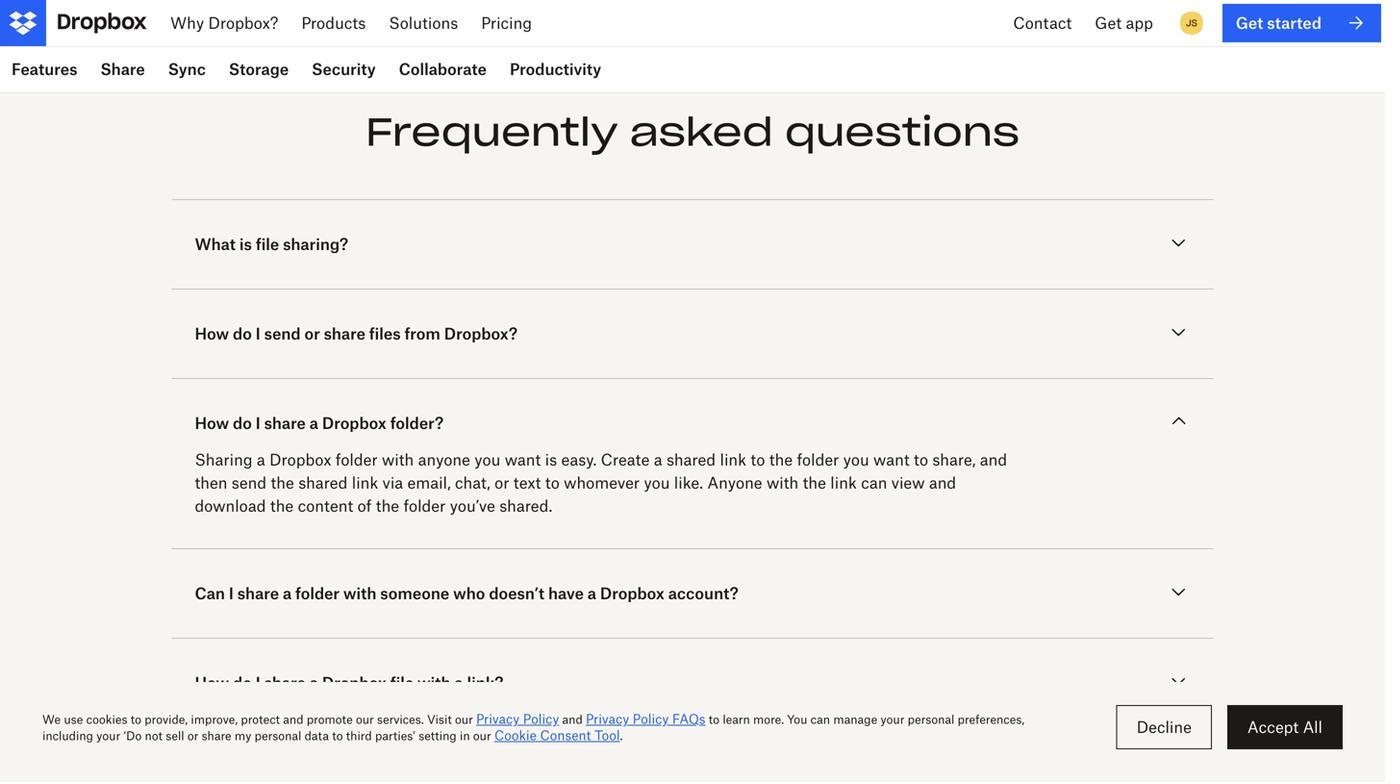 Task type: locate. For each thing, give the bounding box(es) containing it.
can
[[195, 584, 225, 603]]

2 vertical spatial do
[[233, 673, 252, 692]]

want
[[505, 450, 541, 469], [873, 450, 910, 469]]

get inside get started link
[[1236, 13, 1263, 32]]

frequently asked questions
[[366, 107, 1020, 156]]

get left the started
[[1236, 13, 1263, 32]]

sharing a dropbox folder with anyone you want is easy. create a shared link to the folder you want to share, and then send the shared link via email, chat, or text to whomever you like. anyone with the link can view and download the content of the folder you've shared.
[[195, 450, 1007, 515]]

i
[[256, 324, 260, 343], [256, 414, 260, 432], [229, 584, 234, 603], [256, 673, 260, 692]]

content
[[298, 496, 353, 515]]

frequently
[[366, 107, 618, 156]]

get
[[1236, 13, 1263, 32], [1095, 13, 1122, 32]]

dropbox? right from
[[444, 324, 518, 343]]

is left easy.
[[545, 450, 557, 469]]

how up sharing
[[195, 414, 229, 432]]

2 want from the left
[[873, 450, 910, 469]]

contact button
[[1002, 0, 1083, 46]]

how do i share a dropbox file with a link?
[[195, 673, 503, 692]]

js button
[[1176, 8, 1207, 38]]

file left sharing?
[[256, 235, 279, 253]]

share
[[324, 324, 365, 343], [264, 414, 306, 432], [237, 584, 279, 603], [264, 673, 306, 692]]

or
[[304, 324, 320, 343], [495, 473, 509, 492]]

0 horizontal spatial get
[[1095, 13, 1122, 32]]

productivity
[[510, 60, 601, 78]]

dropbox? up storage
[[208, 13, 278, 32]]

to up anyone at the bottom of page
[[751, 450, 765, 469]]

is
[[239, 235, 252, 253], [545, 450, 557, 469]]

3 do from the top
[[233, 673, 252, 692]]

contact
[[1013, 13, 1072, 32]]

0 vertical spatial dropbox?
[[208, 13, 278, 32]]

2 horizontal spatial to
[[914, 450, 928, 469]]

1 vertical spatial is
[[545, 450, 557, 469]]

send down what is file sharing? in the left of the page
[[264, 324, 301, 343]]

and down share,
[[929, 473, 956, 492]]

js
[[1186, 17, 1197, 29]]

0 vertical spatial do
[[233, 324, 252, 343]]

1 do from the top
[[233, 324, 252, 343]]

0 horizontal spatial and
[[929, 473, 956, 492]]

1 want from the left
[[505, 450, 541, 469]]

0 horizontal spatial want
[[505, 450, 541, 469]]

2 vertical spatial how
[[195, 673, 229, 692]]

send up download
[[232, 473, 267, 492]]

shared.
[[499, 496, 552, 515]]

i for how do i share a dropbox folder?
[[256, 414, 260, 432]]

1 vertical spatial or
[[495, 473, 509, 492]]

files
[[369, 324, 401, 343]]

you left like.
[[644, 473, 670, 492]]

0 horizontal spatial dropbox?
[[208, 13, 278, 32]]

file left the link?
[[390, 673, 414, 692]]

have
[[548, 584, 584, 603]]

1 vertical spatial how
[[195, 414, 229, 432]]

0 vertical spatial file
[[256, 235, 279, 253]]

2 how from the top
[[195, 414, 229, 432]]

link left can
[[830, 473, 857, 492]]

1 horizontal spatial want
[[873, 450, 910, 469]]

shared
[[667, 450, 716, 469], [298, 473, 348, 492]]

1 vertical spatial shared
[[298, 473, 348, 492]]

0 horizontal spatial file
[[256, 235, 279, 253]]

solutions
[[389, 13, 458, 32]]

link
[[720, 450, 746, 469], [352, 473, 378, 492], [830, 473, 857, 492]]

shared up content at the bottom of the page
[[298, 473, 348, 492]]

started
[[1267, 13, 1322, 32]]

1 horizontal spatial or
[[495, 473, 509, 492]]

want up text
[[505, 450, 541, 469]]

get left app
[[1095, 13, 1122, 32]]

i for how do i share a dropbox file with a link?
[[256, 673, 260, 692]]

can i share a folder with someone who doesn't have a dropbox account?
[[195, 584, 739, 603]]

why
[[170, 13, 204, 32]]

0 vertical spatial how
[[195, 324, 229, 343]]

dropbox
[[322, 414, 387, 432], [269, 450, 331, 469], [600, 584, 665, 603], [322, 673, 387, 692]]

link up anyone at the bottom of page
[[720, 450, 746, 469]]

share button
[[89, 46, 156, 92]]

via
[[383, 473, 403, 492]]

0 vertical spatial or
[[304, 324, 320, 343]]

0 horizontal spatial or
[[304, 324, 320, 343]]

1 vertical spatial dropbox?
[[444, 324, 518, 343]]

view
[[891, 473, 925, 492]]

to right text
[[545, 473, 560, 492]]

2 do from the top
[[233, 414, 252, 432]]

create
[[601, 450, 650, 469]]

how do i share a dropbox folder?
[[195, 414, 444, 432]]

3 how from the top
[[195, 673, 229, 692]]

1 horizontal spatial dropbox?
[[444, 324, 518, 343]]

why dropbox? button
[[159, 0, 290, 46]]

0 horizontal spatial you
[[475, 450, 501, 469]]

how
[[195, 324, 229, 343], [195, 414, 229, 432], [195, 673, 229, 692]]

asked
[[630, 107, 773, 156]]

get app button
[[1083, 0, 1165, 46]]

1 horizontal spatial is
[[545, 450, 557, 469]]

how for how do i share a dropbox file with a link?
[[195, 673, 229, 692]]

send
[[264, 324, 301, 343], [232, 473, 267, 492]]

1 horizontal spatial and
[[980, 450, 1007, 469]]

1 horizontal spatial get
[[1236, 13, 1263, 32]]

0 vertical spatial shared
[[667, 450, 716, 469]]

sharing?
[[283, 235, 348, 253]]

0 horizontal spatial shared
[[298, 473, 348, 492]]

and
[[980, 450, 1007, 469], [929, 473, 956, 492]]

1 horizontal spatial shared
[[667, 450, 716, 469]]

dropbox?
[[208, 13, 278, 32], [444, 324, 518, 343]]

get inside the get app popup button
[[1095, 13, 1122, 32]]

who
[[453, 584, 485, 603]]

you up can
[[843, 450, 869, 469]]

1 vertical spatial send
[[232, 473, 267, 492]]

or left text
[[495, 473, 509, 492]]

get for get started
[[1236, 13, 1263, 32]]

link up of
[[352, 473, 378, 492]]

1 vertical spatial do
[[233, 414, 252, 432]]

1 horizontal spatial to
[[751, 450, 765, 469]]

file
[[256, 235, 279, 253], [390, 673, 414, 692]]

questions
[[785, 107, 1020, 156]]

to up view
[[914, 450, 928, 469]]

whomever
[[564, 473, 640, 492]]

get started
[[1236, 13, 1322, 32]]

link?
[[467, 673, 503, 692]]

is right what
[[239, 235, 252, 253]]

want up view
[[873, 450, 910, 469]]

folder
[[336, 450, 378, 469], [797, 450, 839, 469], [403, 496, 446, 515], [295, 584, 340, 603]]

how down what
[[195, 324, 229, 343]]

0 horizontal spatial is
[[239, 235, 252, 253]]

share,
[[932, 450, 976, 469]]

and right share,
[[980, 450, 1007, 469]]

the
[[769, 450, 793, 469], [271, 473, 294, 492], [803, 473, 826, 492], [270, 496, 294, 515], [376, 496, 399, 515]]

someone
[[380, 584, 449, 603]]

is inside sharing a dropbox folder with anyone you want is easy. create a shared link to the folder you want to share, and then send the shared link via email, chat, or text to whomever you like. anyone with the link can view and download the content of the folder you've shared.
[[545, 450, 557, 469]]

or left the 'files'
[[304, 324, 320, 343]]

a
[[310, 414, 318, 432], [257, 450, 265, 469], [654, 450, 662, 469], [283, 584, 292, 603], [588, 584, 596, 603], [310, 673, 318, 692], [454, 673, 463, 692]]

how down can
[[195, 673, 229, 692]]

download
[[195, 496, 266, 515]]

pricing
[[481, 13, 532, 32]]

what
[[195, 235, 236, 253]]

products
[[301, 13, 366, 32]]

you
[[475, 450, 501, 469], [843, 450, 869, 469], [644, 473, 670, 492]]

shared up like.
[[667, 450, 716, 469]]

account?
[[668, 584, 739, 603]]

with left someone
[[343, 584, 376, 603]]

with
[[382, 450, 414, 469], [767, 473, 799, 492], [343, 584, 376, 603], [418, 673, 451, 692]]

features
[[12, 60, 77, 78]]

get started link
[[1222, 4, 1381, 42]]

do
[[233, 324, 252, 343], [233, 414, 252, 432], [233, 673, 252, 692]]

storage button
[[217, 46, 300, 92]]

you've
[[450, 496, 495, 515]]

1 vertical spatial file
[[390, 673, 414, 692]]

1 how from the top
[[195, 324, 229, 343]]

why dropbox?
[[170, 13, 278, 32]]

you up the chat,
[[475, 450, 501, 469]]

to
[[751, 450, 765, 469], [914, 450, 928, 469], [545, 473, 560, 492]]



Task type: vqa. For each thing, say whether or not it's contained in the screenshot.
the date
no



Task type: describe. For each thing, give the bounding box(es) containing it.
storage
[[229, 60, 289, 78]]

of
[[357, 496, 372, 515]]

chat,
[[455, 473, 490, 492]]

anyone
[[418, 450, 470, 469]]

do for how do i send or share files from dropbox?
[[233, 324, 252, 343]]

0 horizontal spatial to
[[545, 473, 560, 492]]

collaborate
[[399, 60, 487, 78]]

with left the link?
[[418, 673, 451, 692]]

get for get app
[[1095, 13, 1122, 32]]

share
[[100, 60, 145, 78]]

app
[[1126, 13, 1153, 32]]

how do i send or share files from dropbox?
[[195, 324, 518, 343]]

2 horizontal spatial you
[[843, 450, 869, 469]]

productivity button
[[498, 46, 613, 92]]

dropbox? inside 'dropdown button'
[[208, 13, 278, 32]]

0 vertical spatial and
[[980, 450, 1007, 469]]

anyone
[[707, 473, 762, 492]]

like.
[[674, 473, 703, 492]]

1 horizontal spatial file
[[390, 673, 414, 692]]

then
[[195, 473, 227, 492]]

do for how do i share a dropbox folder?
[[233, 414, 252, 432]]

1 horizontal spatial you
[[644, 473, 670, 492]]

folder?
[[390, 414, 444, 432]]

how for how do i share a dropbox folder?
[[195, 414, 229, 432]]

security
[[312, 60, 376, 78]]

email,
[[407, 473, 451, 492]]

security button
[[300, 46, 387, 92]]

can
[[861, 473, 887, 492]]

1 horizontal spatial link
[[720, 450, 746, 469]]

get app
[[1095, 13, 1153, 32]]

0 vertical spatial is
[[239, 235, 252, 253]]

2 horizontal spatial link
[[830, 473, 857, 492]]

do for how do i share a dropbox file with a link?
[[233, 673, 252, 692]]

doesn't
[[489, 584, 544, 603]]

text
[[513, 473, 541, 492]]

collaborate button
[[387, 46, 498, 92]]

sync button
[[156, 46, 217, 92]]

pricing link
[[470, 0, 544, 46]]

send inside sharing a dropbox folder with anyone you want is easy. create a shared link to the folder you want to share, and then send the shared link via email, chat, or text to whomever you like. anyone with the link can view and download the content of the folder you've shared.
[[232, 473, 267, 492]]

dropbox inside sharing a dropbox folder with anyone you want is easy. create a shared link to the folder you want to share, and then send the shared link via email, chat, or text to whomever you like. anyone with the link can view and download the content of the folder you've shared.
[[269, 450, 331, 469]]

with up 'via'
[[382, 450, 414, 469]]

sync
[[168, 60, 206, 78]]

1 vertical spatial and
[[929, 473, 956, 492]]

products button
[[290, 0, 377, 46]]

with right anyone at the bottom of page
[[767, 473, 799, 492]]

0 vertical spatial send
[[264, 324, 301, 343]]

0 horizontal spatial link
[[352, 473, 378, 492]]

from
[[404, 324, 440, 343]]

or inside sharing a dropbox folder with anyone you want is easy. create a shared link to the folder you want to share, and then send the shared link via email, chat, or text to whomever you like. anyone with the link can view and download the content of the folder you've shared.
[[495, 473, 509, 492]]

i for how do i send or share files from dropbox?
[[256, 324, 260, 343]]

solutions button
[[377, 0, 470, 46]]

what is file sharing?
[[195, 235, 348, 253]]

how for how do i send or share files from dropbox?
[[195, 324, 229, 343]]

sharing
[[195, 450, 253, 469]]

easy.
[[561, 450, 597, 469]]

features link
[[0, 46, 89, 92]]



